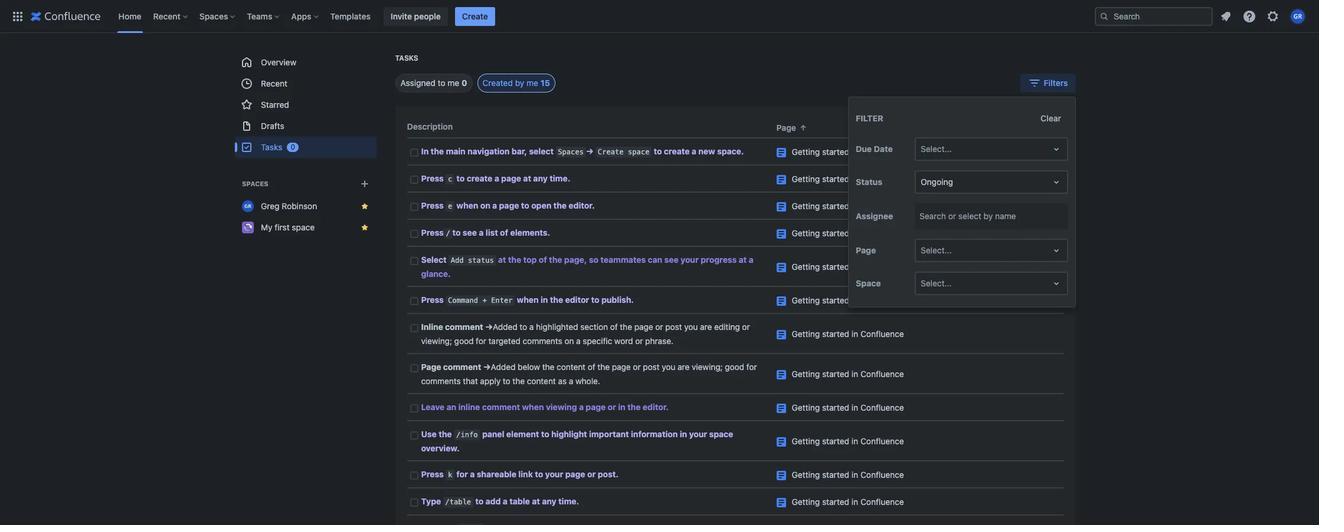 Task type: describe. For each thing, give the bounding box(es) containing it.
my
[[261, 223, 272, 233]]

9 getting started in confluence link from the top
[[792, 403, 904, 413]]

you inside added below the content of the page or post you are viewing; good for comments that apply to the content as a whole.
[[662, 362, 675, 372]]

a down navigation
[[494, 174, 499, 184]]

information
[[631, 430, 678, 440]]

confluence for to see a list of elements.
[[861, 228, 904, 238]]

bar,
[[512, 146, 527, 156]]

1 horizontal spatial spaces
[[242, 180, 268, 188]]

7 page title icon image from the top
[[776, 331, 786, 340]]

templates link
[[327, 7, 374, 26]]

0 horizontal spatial due
[[856, 144, 872, 154]]

greg robinson link
[[235, 196, 376, 217]]

leave an inline comment when viewing a page or in the editor.
[[421, 403, 669, 413]]

getting for to create a page at any time.
[[792, 174, 820, 184]]

home
[[118, 11, 141, 21]]

page down "whole."
[[586, 403, 606, 413]]

a right the viewing
[[579, 403, 584, 413]]

confluence for at the top of the page, so teammates can see your progress at a glance.
[[861, 262, 904, 272]]

0 horizontal spatial page
[[421, 362, 441, 372]]

page title icon image for when on a page to open the editor.
[[776, 202, 786, 212]]

can
[[648, 255, 662, 265]]

the right below
[[542, 362, 554, 372]]

to right editor
[[591, 295, 599, 305]]

0 vertical spatial select
[[529, 146, 554, 156]]

the up information in the bottom of the page
[[627, 403, 641, 413]]

getting started in confluence link for for a shareable link to your page or post.
[[792, 470, 904, 480]]

open image for space
[[1049, 277, 1064, 291]]

in for getting started in confluence link related to at the top of the page, so teammates can see your progress at a glance.
[[852, 262, 858, 272]]

to inside added below the content of the page or post you are viewing; good for comments that apply to the content as a whole.
[[503, 377, 510, 387]]

press for to create a page at any time.
[[421, 174, 444, 184]]

unstar this space image
[[360, 223, 369, 233]]

banner containing home
[[0, 0, 1319, 33]]

post inside added below the content of the page or post you are viewing; good for comments that apply to the content as a whole.
[[643, 362, 660, 372]]

elements.
[[510, 228, 550, 238]]

notification icon image
[[1219, 9, 1233, 23]]

viewing
[[546, 403, 577, 413]]

at the top of the page, so teammates can see your progress at a glance.
[[421, 255, 756, 279]]

help icon image
[[1242, 9, 1257, 23]]

greg
[[261, 201, 279, 211]]

space inside in the main navigation bar, select spaces → create space to create a new space.
[[628, 148, 650, 156]]

assignee
[[856, 211, 893, 221]]

the left editor
[[550, 295, 563, 305]]

people
[[414, 11, 441, 21]]

to right "c"
[[456, 174, 465, 184]]

inline
[[421, 322, 443, 332]]

/info
[[456, 431, 478, 440]]

press k for a shareable link to your page or post.
[[421, 470, 619, 480]]

added to a highlighted section of the page or post you are editing or viewing; good for targeted comments on a specific word or phrase.
[[421, 322, 752, 346]]

in for getting started in confluence link associated with when on a page to open the editor.
[[852, 201, 858, 211]]

select... for due date
[[921, 144, 952, 154]]

e
[[448, 202, 452, 211]]

in for 4th getting started in confluence link from the bottom of the page
[[852, 403, 858, 413]]

page title icon image for at the top of the page, so teammates can see your progress at a glance.
[[776, 263, 786, 273]]

navigation
[[468, 146, 510, 156]]

in for getting started in confluence link associated with →
[[852, 147, 858, 157]]

inline
[[458, 403, 480, 413]]

press c to create a page at any time.
[[421, 174, 570, 184]]

for inside added below the content of the page or post you are viewing; good for comments that apply to the content as a whole.
[[746, 362, 757, 372]]

post inside added to a highlighted section of the page or post you are editing or viewing; good for targeted comments on a specific word or phrase.
[[665, 322, 682, 332]]

15
[[541, 78, 550, 88]]

add
[[486, 497, 501, 507]]

word
[[614, 336, 633, 346]]

recent inside group
[[261, 79, 287, 89]]

the right the in
[[431, 146, 444, 156]]

0 vertical spatial editor.
[[569, 201, 595, 211]]

1 vertical spatial 0
[[290, 143, 295, 152]]

filter
[[856, 113, 883, 123]]

2 vertical spatial for
[[456, 470, 468, 480]]

status
[[468, 257, 494, 265]]

1 vertical spatial tasks
[[261, 142, 282, 152]]

spaces inside popup button
[[199, 11, 228, 21]]

page down "press c to create a page at any time."
[[499, 201, 519, 211]]

added below the content of the page or post you are viewing; good for comments that apply to the content as a whole.
[[421, 362, 759, 387]]

that
[[463, 377, 478, 387]]

/table
[[445, 499, 471, 507]]

open
[[531, 201, 551, 211]]

when for enter
[[517, 295, 539, 305]]

in for getting started in confluence link for to add a table at any time.
[[852, 498, 858, 508]]

started for →
[[822, 147, 849, 157]]

or inside added below the content of the page or post you are viewing; good for comments that apply to the content as a whole.
[[633, 362, 641, 372]]

home link
[[115, 7, 145, 26]]

comment for good
[[445, 322, 483, 332]]

0 horizontal spatial content
[[527, 377, 556, 387]]

8 page title icon image from the top
[[776, 371, 786, 380]]

editor
[[565, 295, 589, 305]]

added for inline comment →
[[493, 322, 517, 332]]

unstar this space image
[[360, 202, 369, 211]]

page inside added to a highlighted section of the page or post you are editing or viewing; good for targeted comments on a specific word or phrase.
[[634, 322, 653, 332]]

getting started in confluence for →
[[792, 147, 904, 157]]

me for to
[[448, 78, 459, 88]]

a left highlighted
[[529, 322, 534, 332]]

getting started in confluence for to add a table at any time.
[[792, 498, 904, 508]]

ascending sorting icon page image
[[799, 123, 808, 133]]

started for to add a table at any time.
[[822, 498, 849, 508]]

7 confluence from the top
[[861, 329, 904, 339]]

highlight
[[551, 430, 587, 440]]

in for when in the editor to publish. getting started in confluence link
[[852, 296, 858, 306]]

to inside added to a highlighted section of the page or post you are editing or viewing; good for targeted comments on a specific word or phrase.
[[520, 322, 527, 332]]

tab list containing assigned to me
[[381, 74, 555, 93]]

search or select by name
[[920, 211, 1016, 221]]

getting started in confluence for when on a page to open the editor.
[[792, 201, 904, 211]]

created
[[483, 78, 513, 88]]

8 confluence from the top
[[861, 369, 904, 380]]

link
[[518, 470, 533, 480]]

press for when on a page to open the editor.
[[421, 201, 444, 211]]

invite
[[391, 11, 412, 21]]

or left post.
[[587, 470, 596, 480]]

create a space image
[[357, 177, 372, 191]]

k
[[448, 472, 452, 480]]

or up important
[[608, 403, 616, 413]]

0 horizontal spatial due date
[[856, 144, 893, 154]]

0 vertical spatial tasks
[[395, 54, 418, 63]]

0 vertical spatial on
[[480, 201, 490, 211]]

teams
[[247, 11, 272, 21]]

getting started in confluence link for to see a list of elements.
[[792, 228, 904, 238]]

0 vertical spatial →
[[586, 146, 594, 156]]

getting started in confluence for to see a list of elements.
[[792, 228, 904, 238]]

a right k on the left bottom
[[470, 470, 475, 480]]

recent inside popup button
[[153, 11, 181, 21]]

inline comment →
[[421, 322, 493, 332]]

good inside added to a highlighted section of the page or post you are editing or viewing; good for targeted comments on a specific word or phrase.
[[454, 336, 474, 346]]

robinson
[[281, 201, 317, 211]]

select add status
[[421, 255, 494, 265]]

7 getting started in confluence link from the top
[[792, 329, 904, 339]]

use
[[421, 430, 437, 440]]

getting started in confluence for when in the editor to publish.
[[792, 296, 904, 306]]

time. for to create a page at any time.
[[550, 174, 570, 184]]

page title icon image for to create a page at any time.
[[776, 175, 786, 185]]

→ for content
[[483, 362, 491, 372]]

starred
[[261, 100, 289, 110]]

getting for for a shareable link to your page or post.
[[792, 470, 820, 480]]

0 horizontal spatial by
[[515, 78, 524, 88]]

select
[[421, 255, 447, 265]]

getting started in confluence link for when on a page to open the editor.
[[792, 201, 904, 211]]

ongoing
[[921, 177, 953, 187]]

getting started in confluence link for at the top of the page, so teammates can see your progress at a glance.
[[792, 262, 904, 272]]

getting for at the top of the page, so teammates can see your progress at a glance.
[[792, 262, 820, 272]]

whole.
[[575, 377, 600, 387]]

confluence for panel element to highlight important information in your space overview.
[[861, 437, 904, 447]]

page title icon image for →
[[776, 148, 786, 158]]

press / to see a list of elements.
[[421, 228, 550, 238]]

type /table to add a table at any time.
[[421, 497, 579, 507]]

or right search
[[948, 211, 956, 221]]

in the main navigation bar, select spaces → create space to create a new space.
[[421, 146, 744, 156]]

9 page title icon image from the top
[[776, 404, 786, 414]]

press e when on a page to open the editor.
[[421, 201, 595, 211]]

space inside panel element to highlight important information in your space overview.
[[709, 430, 733, 440]]

a down "press c to create a page at any time."
[[492, 201, 497, 211]]

any for table
[[542, 497, 556, 507]]

page,
[[564, 255, 587, 265]]

your for panel element to highlight important information in your space overview.
[[689, 430, 707, 440]]

teammates
[[600, 255, 646, 265]]

8 getting from the top
[[792, 369, 820, 380]]

or right 'word'
[[635, 336, 643, 346]]

press command + enter when in the editor to publish.
[[421, 295, 634, 305]]

1 horizontal spatial editor.
[[643, 403, 669, 413]]

section
[[580, 322, 608, 332]]

0 vertical spatial when
[[456, 201, 478, 211]]

recent link
[[235, 73, 376, 94]]

getting started in confluence link for when in the editor to publish.
[[792, 296, 904, 306]]

8 getting started in confluence link from the top
[[792, 369, 904, 380]]

main
[[446, 146, 466, 156]]

1 vertical spatial page
[[856, 246, 876, 256]]

element
[[506, 430, 539, 440]]

are inside added to a highlighted section of the page or post you are editing or viewing; good for targeted comments on a specific word or phrase.
[[700, 322, 712, 332]]

1 horizontal spatial create
[[664, 146, 690, 156]]

page inside added below the content of the page or post you are viewing; good for comments that apply to the content as a whole.
[[612, 362, 631, 372]]

open image
[[1049, 142, 1064, 156]]

9 confluence from the top
[[861, 403, 904, 413]]

7 getting started in confluence from the top
[[792, 329, 904, 339]]

panel element to highlight important information in your space overview.
[[421, 430, 735, 454]]

first
[[274, 223, 289, 233]]

search
[[920, 211, 946, 221]]

2 vertical spatial comment
[[482, 403, 520, 413]]

overview link
[[235, 52, 376, 73]]

in for 6th getting started in confluence link from the bottom
[[852, 329, 858, 339]]

below
[[518, 362, 540, 372]]

in inside panel element to highlight important information in your space overview.
[[680, 430, 687, 440]]

viewing; inside added below the content of the page or post you are viewing; good for comments that apply to the content as a whole.
[[692, 362, 723, 372]]

your for press k for a shareable link to your page or post.
[[545, 470, 563, 480]]

add
[[451, 257, 464, 265]]

a left specific
[[576, 336, 581, 346]]

a right add
[[503, 497, 508, 507]]

confluence for for a shareable link to your page or post.
[[861, 470, 904, 480]]

confluence for when on a page to open the editor.
[[861, 201, 904, 211]]

post.
[[598, 470, 619, 480]]

spaces button
[[196, 7, 240, 26]]

confluence for when in the editor to publish.
[[861, 296, 904, 306]]

drafts link
[[235, 116, 376, 137]]

getting for when in the editor to publish.
[[792, 296, 820, 306]]

1 horizontal spatial due
[[1009, 123, 1025, 133]]

an
[[447, 403, 456, 413]]

press for when in the editor to publish.
[[421, 295, 444, 305]]

viewing; inside added to a highlighted section of the page or post you are editing or viewing; good for targeted comments on a specific word or phrase.
[[421, 336, 452, 346]]

my first space
[[261, 223, 314, 233]]

added for page comment →
[[491, 362, 516, 372]]

the down below
[[513, 377, 525, 387]]

getting for →
[[792, 147, 820, 157]]

of right list
[[500, 228, 508, 238]]

command
[[448, 297, 478, 305]]

apply
[[480, 377, 501, 387]]

to right assigned
[[438, 78, 445, 88]]

9 started from the top
[[822, 403, 849, 413]]

settings icon image
[[1266, 9, 1280, 23]]

8 getting started in confluence from the top
[[792, 369, 904, 380]]

1 horizontal spatial date
[[1027, 123, 1045, 133]]

started for when on a page to open the editor.
[[822, 201, 849, 211]]

comments inside added below the content of the page or post you are viewing; good for comments that apply to the content as a whole.
[[421, 377, 461, 387]]

top
[[523, 255, 537, 265]]

started for panel element to highlight important information in your space overview.
[[822, 437, 849, 447]]

shareable
[[477, 470, 516, 480]]



Task type: vqa. For each thing, say whether or not it's contained in the screenshot.
Spaces to the right
yes



Task type: locate. For each thing, give the bounding box(es) containing it.
at right progress
[[739, 255, 747, 265]]

2 me from the left
[[527, 78, 538, 88]]

3 open image from the top
[[1049, 277, 1064, 291]]

open image inside status element
[[1049, 175, 1064, 189]]

by left name
[[984, 211, 993, 221]]

started
[[822, 147, 849, 157], [822, 174, 849, 184], [822, 201, 849, 211], [822, 228, 849, 238], [822, 262, 849, 272], [822, 296, 849, 306], [822, 329, 849, 339], [822, 369, 849, 380], [822, 403, 849, 413], [822, 437, 849, 447], [822, 470, 849, 480], [822, 498, 849, 508]]

highlighted
[[536, 322, 578, 332]]

3 press from the top
[[421, 228, 444, 238]]

0 vertical spatial date
[[1027, 123, 1045, 133]]

getting started in confluence for panel element to highlight important information in your space overview.
[[792, 437, 904, 447]]

phrase.
[[645, 336, 673, 346]]

started for when in the editor to publish.
[[822, 296, 849, 306]]

your right information in the bottom of the page
[[689, 430, 707, 440]]

1 press from the top
[[421, 174, 444, 184]]

getting started in confluence for to create a page at any time.
[[792, 174, 904, 184]]

a left list
[[479, 228, 484, 238]]

1 vertical spatial date
[[874, 144, 893, 154]]

in for getting started in confluence link for to create a page at any time.
[[852, 174, 858, 184]]

1 vertical spatial any
[[542, 497, 556, 507]]

1 vertical spatial on
[[565, 336, 574, 346]]

good
[[454, 336, 474, 346], [725, 362, 744, 372]]

to right the link
[[535, 470, 543, 480]]

0 vertical spatial page
[[776, 123, 796, 133]]

6 started from the top
[[822, 296, 849, 306]]

to right "/"
[[452, 228, 461, 238]]

1 vertical spatial open image
[[1049, 244, 1064, 258]]

a inside added below the content of the page or post you are viewing; good for comments that apply to the content as a whole.
[[569, 377, 573, 387]]

comments inside added to a highlighted section of the page or post you are editing or viewing; good for targeted comments on a specific word or phrase.
[[523, 336, 562, 346]]

6 getting started in confluence from the top
[[792, 296, 904, 306]]

description
[[407, 122, 453, 132]]

when
[[456, 201, 478, 211], [517, 295, 539, 305], [522, 403, 544, 413]]

confluence for →
[[861, 147, 904, 157]]

press left k on the left bottom
[[421, 470, 444, 480]]

page title icon image for panel element to highlight important information in your space overview.
[[776, 438, 786, 447]]

space inside the my first space 'link'
[[292, 223, 314, 233]]

getting started in confluence link for panel element to highlight important information in your space overview.
[[792, 437, 904, 447]]

3 page title icon image from the top
[[776, 202, 786, 212]]

9 getting from the top
[[792, 403, 820, 413]]

comment down "apply"
[[482, 403, 520, 413]]

1 vertical spatial by
[[984, 211, 993, 221]]

select...
[[921, 144, 952, 154], [921, 246, 952, 256], [921, 279, 952, 289]]

due date down filter on the top of page
[[856, 144, 893, 154]]

drafts
[[261, 121, 284, 131]]

assigned to me 0
[[400, 78, 467, 88]]

0 horizontal spatial good
[[454, 336, 474, 346]]

comment down command
[[445, 322, 483, 332]]

apps
[[291, 11, 311, 21]]

0 vertical spatial see
[[463, 228, 477, 238]]

clear button
[[1034, 109, 1068, 128]]

2 open image from the top
[[1049, 244, 1064, 258]]

1 horizontal spatial see
[[664, 255, 679, 265]]

invite people button
[[384, 7, 448, 26]]

your left progress
[[681, 255, 699, 265]]

comments down page comment →
[[421, 377, 461, 387]]

6 page title icon image from the top
[[776, 297, 786, 306]]

to up targeted
[[520, 322, 527, 332]]

1 vertical spatial editor.
[[643, 403, 669, 413]]

starred link
[[235, 94, 376, 116]]

1 getting started in confluence link from the top
[[792, 147, 904, 157]]

1 horizontal spatial select
[[958, 211, 981, 221]]

0 horizontal spatial are
[[678, 362, 690, 372]]

4 confluence from the top
[[861, 228, 904, 238]]

4 getting from the top
[[792, 228, 820, 238]]

8 started from the top
[[822, 369, 849, 380]]

the left page,
[[549, 255, 562, 265]]

viewing; down inline
[[421, 336, 452, 346]]

page up the press e when on a page to open the editor.
[[501, 174, 521, 184]]

11 confluence from the top
[[861, 470, 904, 480]]

date down filter on the top of page
[[874, 144, 893, 154]]

enter
[[491, 297, 513, 305]]

as
[[558, 377, 567, 387]]

status element
[[915, 171, 1068, 194]]

in for getting started in confluence link corresponding to for a shareable link to your page or post.
[[852, 470, 858, 480]]

1 horizontal spatial space
[[628, 148, 650, 156]]

1 open image from the top
[[1049, 175, 1064, 189]]

a right progress
[[749, 255, 754, 265]]

space.
[[717, 146, 744, 156]]

c
[[448, 175, 452, 184]]

content
[[557, 362, 586, 372], [527, 377, 556, 387]]

added up "apply"
[[491, 362, 516, 372]]

press down glance.
[[421, 295, 444, 305]]

page title icon image for to add a table at any time.
[[776, 499, 786, 508]]

for inside added to a highlighted section of the page or post you are editing or viewing; good for targeted comments on a specific word or phrase.
[[476, 336, 486, 346]]

1 me from the left
[[448, 78, 459, 88]]

or right editing
[[742, 322, 750, 332]]

page title icon image
[[776, 148, 786, 158], [776, 175, 786, 185], [776, 202, 786, 212], [776, 230, 786, 239], [776, 263, 786, 273], [776, 297, 786, 306], [776, 331, 786, 340], [776, 371, 786, 380], [776, 404, 786, 414], [776, 438, 786, 447], [776, 472, 786, 481], [776, 499, 786, 508]]

1 vertical spatial post
[[643, 362, 660, 372]]

good inside added below the content of the page or post you are viewing; good for comments that apply to the content as a whole.
[[725, 362, 744, 372]]

you left editing
[[684, 322, 698, 332]]

started for to see a list of elements.
[[822, 228, 849, 238]]

or down 'word'
[[633, 362, 641, 372]]

page
[[501, 174, 521, 184], [499, 201, 519, 211], [634, 322, 653, 332], [612, 362, 631, 372], [586, 403, 606, 413], [565, 470, 585, 480]]

select... inside due date element
[[921, 144, 952, 154]]

select... for space
[[921, 279, 952, 289]]

2 confluence from the top
[[861, 174, 904, 184]]

1 horizontal spatial 0
[[462, 78, 467, 88]]

4 page title icon image from the top
[[776, 230, 786, 239]]

date left 'ascending sorting icon date'
[[1027, 123, 1045, 133]]

2 press from the top
[[421, 201, 444, 211]]

2 page title icon image from the top
[[776, 175, 786, 185]]

6 getting from the top
[[792, 296, 820, 306]]

2 getting started in confluence link from the top
[[792, 174, 904, 184]]

/
[[446, 230, 450, 238]]

time. up open
[[550, 174, 570, 184]]

1 started from the top
[[822, 147, 849, 157]]

2 started from the top
[[822, 174, 849, 184]]

11 getting started in confluence link from the top
[[792, 470, 904, 480]]

0 horizontal spatial create
[[467, 174, 492, 184]]

table
[[510, 497, 530, 507]]

0 vertical spatial due
[[1009, 123, 1025, 133]]

0
[[462, 78, 467, 88], [290, 143, 295, 152]]

spaces right 'recent' popup button
[[199, 11, 228, 21]]

5 page title icon image from the top
[[776, 263, 786, 273]]

due date element
[[915, 138, 1068, 161]]

group
[[235, 52, 376, 158]]

2 horizontal spatial space
[[709, 430, 733, 440]]

of inside added below the content of the page or post you are viewing; good for comments that apply to the content as a whole.
[[588, 362, 595, 372]]

11 page title icon image from the top
[[776, 472, 786, 481]]

to left new
[[654, 146, 662, 156]]

editor. up information in the bottom of the page
[[643, 403, 669, 413]]

getting for to add a table at any time.
[[792, 498, 820, 508]]

7 getting from the top
[[792, 329, 820, 339]]

0 vertical spatial post
[[665, 322, 682, 332]]

1 select... from the top
[[921, 144, 952, 154]]

important
[[589, 430, 629, 440]]

post down phrase.
[[643, 362, 660, 372]]

3 getting started in confluence link from the top
[[792, 201, 904, 211]]

you inside added to a highlighted section of the page or post you are editing or viewing; good for targeted comments on a specific word or phrase.
[[684, 322, 698, 332]]

1 vertical spatial viewing;
[[692, 362, 723, 372]]

confluence for to create a page at any time.
[[861, 174, 904, 184]]

teams button
[[243, 7, 284, 26]]

0 down drafts link
[[290, 143, 295, 152]]

list
[[486, 228, 498, 238]]

the up "whole."
[[598, 362, 610, 372]]

1 vertical spatial recent
[[261, 79, 287, 89]]

4 started from the top
[[822, 228, 849, 238]]

type
[[421, 497, 441, 507]]

2 vertical spatial →
[[483, 362, 491, 372]]

2 vertical spatial page
[[421, 362, 441, 372]]

getting started in confluence link
[[792, 147, 904, 157], [792, 174, 904, 184], [792, 201, 904, 211], [792, 228, 904, 238], [792, 262, 904, 272], [792, 296, 904, 306], [792, 329, 904, 339], [792, 369, 904, 380], [792, 403, 904, 413], [792, 437, 904, 447], [792, 470, 904, 480], [792, 498, 904, 508]]

me for by
[[527, 78, 538, 88]]

11 getting started in confluence from the top
[[792, 470, 904, 480]]

5 started from the top
[[822, 262, 849, 272]]

page
[[776, 123, 796, 133], [856, 246, 876, 256], [421, 362, 441, 372]]

0 vertical spatial content
[[557, 362, 586, 372]]

2 vertical spatial when
[[522, 403, 544, 413]]

0 horizontal spatial create
[[462, 11, 488, 21]]

started for to create a page at any time.
[[822, 174, 849, 184]]

any right table
[[542, 497, 556, 507]]

5 confluence from the top
[[861, 262, 904, 272]]

11 started from the top
[[822, 470, 849, 480]]

10 getting started in confluence from the top
[[792, 437, 904, 447]]

comment for that
[[443, 362, 481, 372]]

invite people
[[391, 11, 441, 21]]

good down inline comment →
[[454, 336, 474, 346]]

overview
[[261, 57, 296, 67]]

due date
[[1009, 123, 1045, 133], [856, 144, 893, 154]]

create link
[[455, 7, 495, 26]]

are inside added below the content of the page or post you are viewing; good for comments that apply to the content as a whole.
[[678, 362, 690, 372]]

on
[[480, 201, 490, 211], [565, 336, 574, 346]]

your inside at the top of the page, so teammates can see your progress at a glance.
[[681, 255, 699, 265]]

1 vertical spatial due
[[856, 144, 872, 154]]

comment up that
[[443, 362, 481, 372]]

press for for a shareable link to your page or post.
[[421, 470, 444, 480]]

due date left 'ascending sorting icon date'
[[1009, 123, 1045, 133]]

1 vertical spatial create
[[598, 148, 624, 156]]

on up press / to see a list of elements.
[[480, 201, 490, 211]]

getting started in confluence for at the top of the page, so teammates can see your progress at a glance.
[[792, 262, 904, 272]]

added
[[493, 322, 517, 332], [491, 362, 516, 372]]

1 horizontal spatial are
[[700, 322, 712, 332]]

0 horizontal spatial spaces
[[199, 11, 228, 21]]

panel
[[482, 430, 504, 440]]

1 horizontal spatial by
[[984, 211, 993, 221]]

0 horizontal spatial tasks
[[261, 142, 282, 152]]

page left ascending sorting icon page
[[776, 123, 796, 133]]

1 getting from the top
[[792, 147, 820, 157]]

confluence for to add a table at any time.
[[861, 498, 904, 508]]

0 horizontal spatial see
[[463, 228, 477, 238]]

any
[[533, 174, 548, 184], [542, 497, 556, 507]]

2 select... from the top
[[921, 246, 952, 256]]

1 vertical spatial added
[[491, 362, 516, 372]]

1 vertical spatial comments
[[421, 377, 461, 387]]

2 getting started in confluence from the top
[[792, 174, 904, 184]]

getting started in confluence link for to add a table at any time.
[[792, 498, 904, 508]]

12 getting started in confluence from the top
[[792, 498, 904, 508]]

2 vertical spatial select...
[[921, 279, 952, 289]]

2 getting from the top
[[792, 174, 820, 184]]

specific
[[583, 336, 612, 346]]

created by me 15
[[483, 78, 550, 88]]

appswitcher icon image
[[11, 9, 25, 23]]

10 started from the top
[[822, 437, 849, 447]]

1 vertical spatial good
[[725, 362, 744, 372]]

→
[[586, 146, 594, 156], [485, 322, 493, 332], [483, 362, 491, 372]]

use the /info
[[421, 430, 478, 440]]

0 vertical spatial comment
[[445, 322, 483, 332]]

the up 'word'
[[620, 322, 632, 332]]

global element
[[7, 0, 1093, 33]]

getting started in confluence
[[792, 147, 904, 157], [792, 174, 904, 184], [792, 201, 904, 211], [792, 228, 904, 238], [792, 262, 904, 272], [792, 296, 904, 306], [792, 329, 904, 339], [792, 369, 904, 380], [792, 403, 904, 413], [792, 437, 904, 447], [792, 470, 904, 480], [792, 498, 904, 508]]

banner
[[0, 0, 1319, 33]]

page up phrase.
[[634, 322, 653, 332]]

targeted
[[488, 336, 521, 346]]

confluence
[[861, 147, 904, 157], [861, 174, 904, 184], [861, 201, 904, 211], [861, 228, 904, 238], [861, 262, 904, 272], [861, 296, 904, 306], [861, 329, 904, 339], [861, 369, 904, 380], [861, 403, 904, 413], [861, 437, 904, 447], [861, 470, 904, 480], [861, 498, 904, 508]]

0 horizontal spatial 0
[[290, 143, 295, 152]]

1 horizontal spatial page
[[776, 123, 796, 133]]

3 select... from the top
[[921, 279, 952, 289]]

3 getting started in confluence from the top
[[792, 201, 904, 211]]

date
[[1027, 123, 1045, 133], [874, 144, 893, 154]]

0 vertical spatial comments
[[523, 336, 562, 346]]

due up due date element
[[1009, 123, 1025, 133]]

by
[[515, 78, 524, 88], [984, 211, 993, 221]]

open image
[[1049, 175, 1064, 189], [1049, 244, 1064, 258], [1049, 277, 1064, 291]]

0 horizontal spatial recent
[[153, 11, 181, 21]]

6 confluence from the top
[[861, 296, 904, 306]]

started for at the top of the page, so teammates can see your progress at a glance.
[[822, 262, 849, 272]]

time.
[[550, 174, 570, 184], [558, 497, 579, 507]]

2 horizontal spatial for
[[746, 362, 757, 372]]

time. right table
[[558, 497, 579, 507]]

spaces inside in the main navigation bar, select spaces → create space to create a new space.
[[558, 148, 584, 156]]

0 vertical spatial your
[[681, 255, 699, 265]]

in for getting started in confluence link associated with panel element to highlight important information in your space overview.
[[852, 437, 858, 447]]

of inside added to a highlighted section of the page or post you are editing or viewing; good for targeted comments on a specific word or phrase.
[[610, 322, 618, 332]]

11 getting from the top
[[792, 470, 820, 480]]

2 horizontal spatial spaces
[[558, 148, 584, 156]]

getting started in confluence link for →
[[792, 147, 904, 157]]

1 page title icon image from the top
[[776, 148, 786, 158]]

4 press from the top
[[421, 295, 444, 305]]

to inside panel element to highlight important information in your space overview.
[[541, 430, 549, 440]]

1 vertical spatial time.
[[558, 497, 579, 507]]

on inside added to a highlighted section of the page or post you are editing or viewing; good for targeted comments on a specific word or phrase.
[[565, 336, 574, 346]]

when right e on the left
[[456, 201, 478, 211]]

a inside at the top of the page, so teammates can see your progress at a glance.
[[749, 255, 754, 265]]

tasks down drafts
[[261, 142, 282, 152]]

12 confluence from the top
[[861, 498, 904, 508]]

any for page
[[533, 174, 548, 184]]

templates
[[330, 11, 371, 21]]

the right open
[[553, 201, 567, 211]]

4 getting started in confluence link from the top
[[792, 228, 904, 238]]

page comment →
[[421, 362, 491, 372]]

1 vertical spatial for
[[746, 362, 757, 372]]

your inside panel element to highlight important information in your space overview.
[[689, 430, 707, 440]]

create
[[664, 146, 690, 156], [467, 174, 492, 184]]

see right can
[[664, 255, 679, 265]]

are
[[700, 322, 712, 332], [678, 362, 690, 372]]

good down editing
[[725, 362, 744, 372]]

0 vertical spatial space
[[628, 148, 650, 156]]

status
[[856, 177, 882, 187]]

open image for status
[[1049, 175, 1064, 189]]

the inside added to a highlighted section of the page or post you are editing or viewing; good for targeted comments on a specific word or phrase.
[[620, 322, 632, 332]]

so
[[589, 255, 599, 265]]

page title icon image for when in the editor to publish.
[[776, 297, 786, 306]]

me right assigned
[[448, 78, 459, 88]]

0 left the created
[[462, 78, 467, 88]]

press left "/"
[[421, 228, 444, 238]]

Search or select by name text field
[[920, 211, 922, 223]]

in for to see a list of elements. getting started in confluence link
[[852, 228, 858, 238]]

0 vertical spatial added
[[493, 322, 517, 332]]

a right as
[[569, 377, 573, 387]]

1 getting started in confluence from the top
[[792, 147, 904, 157]]

added inside added below the content of the page or post you are viewing; good for comments that apply to the content as a whole.
[[491, 362, 516, 372]]

1 vertical spatial when
[[517, 295, 539, 305]]

search image
[[1100, 12, 1109, 21]]

3 confluence from the top
[[861, 201, 904, 211]]

0 horizontal spatial viewing;
[[421, 336, 452, 346]]

2 vertical spatial space
[[709, 430, 733, 440]]

see
[[463, 228, 477, 238], [664, 255, 679, 265]]

or
[[948, 211, 956, 221], [655, 322, 663, 332], [742, 322, 750, 332], [635, 336, 643, 346], [633, 362, 641, 372], [608, 403, 616, 413], [587, 470, 596, 480]]

recent right "home"
[[153, 11, 181, 21]]

getting started in confluence link for to create a page at any time.
[[792, 174, 904, 184]]

in
[[421, 146, 429, 156]]

0 vertical spatial open image
[[1049, 175, 1064, 189]]

2 vertical spatial open image
[[1049, 277, 1064, 291]]

on down highlighted
[[565, 336, 574, 346]]

time. for to add a table at any time.
[[558, 497, 579, 507]]

to right element
[[541, 430, 549, 440]]

added inside added to a highlighted section of the page or post you are editing or viewing; good for targeted comments on a specific word or phrase.
[[493, 322, 517, 332]]

spaces up greg
[[242, 180, 268, 188]]

create left new
[[664, 146, 690, 156]]

due down filter on the top of page
[[856, 144, 872, 154]]

when left the viewing
[[522, 403, 544, 413]]

5 press from the top
[[421, 470, 444, 480]]

create inside create link
[[462, 11, 488, 21]]

5 getting from the top
[[792, 262, 820, 272]]

create down navigation
[[467, 174, 492, 184]]

1 vertical spatial select...
[[921, 246, 952, 256]]

see inside at the top of the page, so teammates can see your progress at a glance.
[[664, 255, 679, 265]]

comment
[[445, 322, 483, 332], [443, 362, 481, 372], [482, 403, 520, 413]]

12 getting from the top
[[792, 498, 820, 508]]

at right table
[[532, 497, 540, 507]]

to left open
[[521, 201, 529, 211]]

of inside at the top of the page, so teammates can see your progress at a glance.
[[539, 255, 547, 265]]

at down bar,
[[523, 174, 531, 184]]

the up 'overview.'
[[439, 430, 452, 440]]

0 horizontal spatial you
[[662, 362, 675, 372]]

when right enter
[[517, 295, 539, 305]]

create inside in the main navigation bar, select spaces → create space to create a new space.
[[598, 148, 624, 156]]

post up phrase.
[[665, 322, 682, 332]]

new
[[698, 146, 715, 156]]

select right bar,
[[529, 146, 554, 156]]

1 vertical spatial see
[[664, 255, 679, 265]]

started for for a shareable link to your page or post.
[[822, 470, 849, 480]]

name
[[995, 211, 1016, 221]]

0 vertical spatial time.
[[550, 174, 570, 184]]

getting for to see a list of elements.
[[792, 228, 820, 238]]

to left add
[[475, 497, 484, 507]]

0 horizontal spatial post
[[643, 362, 660, 372]]

9 getting started in confluence from the top
[[792, 403, 904, 413]]

10 getting started in confluence link from the top
[[792, 437, 904, 447]]

the left top on the left
[[508, 255, 521, 265]]

select... for page
[[921, 246, 952, 256]]

added up targeted
[[493, 322, 517, 332]]

6 getting started in confluence link from the top
[[792, 296, 904, 306]]

press for to see a list of elements.
[[421, 228, 444, 238]]

my first space link
[[235, 217, 376, 238]]

page left post.
[[565, 470, 585, 480]]

0 horizontal spatial on
[[480, 201, 490, 211]]

Search field
[[1095, 7, 1213, 26]]

1 horizontal spatial for
[[476, 336, 486, 346]]

of up "whole."
[[588, 362, 595, 372]]

space
[[856, 279, 881, 289]]

1 vertical spatial select
[[958, 211, 981, 221]]

by right the created
[[515, 78, 524, 88]]

10 getting from the top
[[792, 437, 820, 447]]

4 getting started in confluence from the top
[[792, 228, 904, 238]]

press left e on the left
[[421, 201, 444, 211]]

0 horizontal spatial date
[[874, 144, 893, 154]]

group containing overview
[[235, 52, 376, 158]]

0 vertical spatial create
[[462, 11, 488, 21]]

0 horizontal spatial space
[[292, 223, 314, 233]]

confluence image
[[31, 9, 101, 23], [31, 9, 101, 23]]

0 vertical spatial select...
[[921, 144, 952, 154]]

5 getting started in confluence link from the top
[[792, 262, 904, 272]]

1 horizontal spatial recent
[[261, 79, 287, 89]]

2 horizontal spatial page
[[856, 246, 876, 256]]

→ for highlighted
[[485, 322, 493, 332]]

1 vertical spatial space
[[292, 223, 314, 233]]

editing
[[714, 322, 740, 332]]

1 vertical spatial are
[[678, 362, 690, 372]]

1 horizontal spatial content
[[557, 362, 586, 372]]

3 started from the top
[[822, 201, 849, 211]]

glance.
[[421, 269, 451, 279]]

page title icon image for to see a list of elements.
[[776, 230, 786, 239]]

ascending sorting icon date image
[[1048, 123, 1057, 133]]

10 page title icon image from the top
[[776, 438, 786, 447]]

of up 'word'
[[610, 322, 618, 332]]

1 horizontal spatial due date
[[1009, 123, 1045, 133]]

12 getting started in confluence link from the top
[[792, 498, 904, 508]]

3 getting from the top
[[792, 201, 820, 211]]

when for comment
[[522, 403, 544, 413]]

0 horizontal spatial editor.
[[569, 201, 595, 211]]

a left new
[[692, 146, 696, 156]]

7 started from the top
[[822, 329, 849, 339]]

you
[[684, 322, 698, 332], [662, 362, 675, 372]]

getting started in confluence for for a shareable link to your page or post.
[[792, 470, 904, 480]]

in for 5th getting started in confluence link from the bottom
[[852, 369, 858, 380]]

page title icon image for for a shareable link to your page or post.
[[776, 472, 786, 481]]

getting for panel element to highlight important information in your space overview.
[[792, 437, 820, 447]]

0 vertical spatial are
[[700, 322, 712, 332]]

comments down highlighted
[[523, 336, 562, 346]]

tasks
[[395, 54, 418, 63], [261, 142, 282, 152]]

apps button
[[288, 7, 323, 26]]

12 started from the top
[[822, 498, 849, 508]]

open image for page
[[1049, 244, 1064, 258]]

1 horizontal spatial post
[[665, 322, 682, 332]]

12 page title icon image from the top
[[776, 499, 786, 508]]

5 getting started in confluence from the top
[[792, 262, 904, 272]]

1 horizontal spatial comments
[[523, 336, 562, 346]]

1 confluence from the top
[[861, 147, 904, 157]]

2 vertical spatial your
[[545, 470, 563, 480]]

0 vertical spatial any
[[533, 174, 548, 184]]

overview.
[[421, 444, 460, 454]]

1 vertical spatial spaces
[[558, 148, 584, 156]]

tab list
[[381, 74, 555, 93]]

press
[[421, 174, 444, 184], [421, 201, 444, 211], [421, 228, 444, 238], [421, 295, 444, 305], [421, 470, 444, 480]]

at right status
[[498, 255, 506, 265]]

spaces right bar,
[[558, 148, 584, 156]]

content up as
[[557, 362, 586, 372]]

content down below
[[527, 377, 556, 387]]

in
[[852, 147, 858, 157], [852, 174, 858, 184], [852, 201, 858, 211], [852, 228, 858, 238], [852, 262, 858, 272], [541, 295, 548, 305], [852, 296, 858, 306], [852, 329, 858, 339], [852, 369, 858, 380], [618, 403, 625, 413], [852, 403, 858, 413], [680, 430, 687, 440], [852, 437, 858, 447], [852, 470, 858, 480], [852, 498, 858, 508]]

1 horizontal spatial create
[[598, 148, 624, 156]]

10 confluence from the top
[[861, 437, 904, 447]]

or up phrase.
[[655, 322, 663, 332]]

recent button
[[150, 7, 192, 26]]

page down 'word'
[[612, 362, 631, 372]]

1 horizontal spatial on
[[565, 336, 574, 346]]

due
[[1009, 123, 1025, 133], [856, 144, 872, 154]]

to
[[438, 78, 445, 88], [654, 146, 662, 156], [456, 174, 465, 184], [521, 201, 529, 211], [452, 228, 461, 238], [591, 295, 599, 305], [520, 322, 527, 332], [503, 377, 510, 387], [541, 430, 549, 440], [535, 470, 543, 480], [475, 497, 484, 507]]

getting for when on a page to open the editor.
[[792, 201, 820, 211]]

progress
[[701, 255, 737, 265]]



